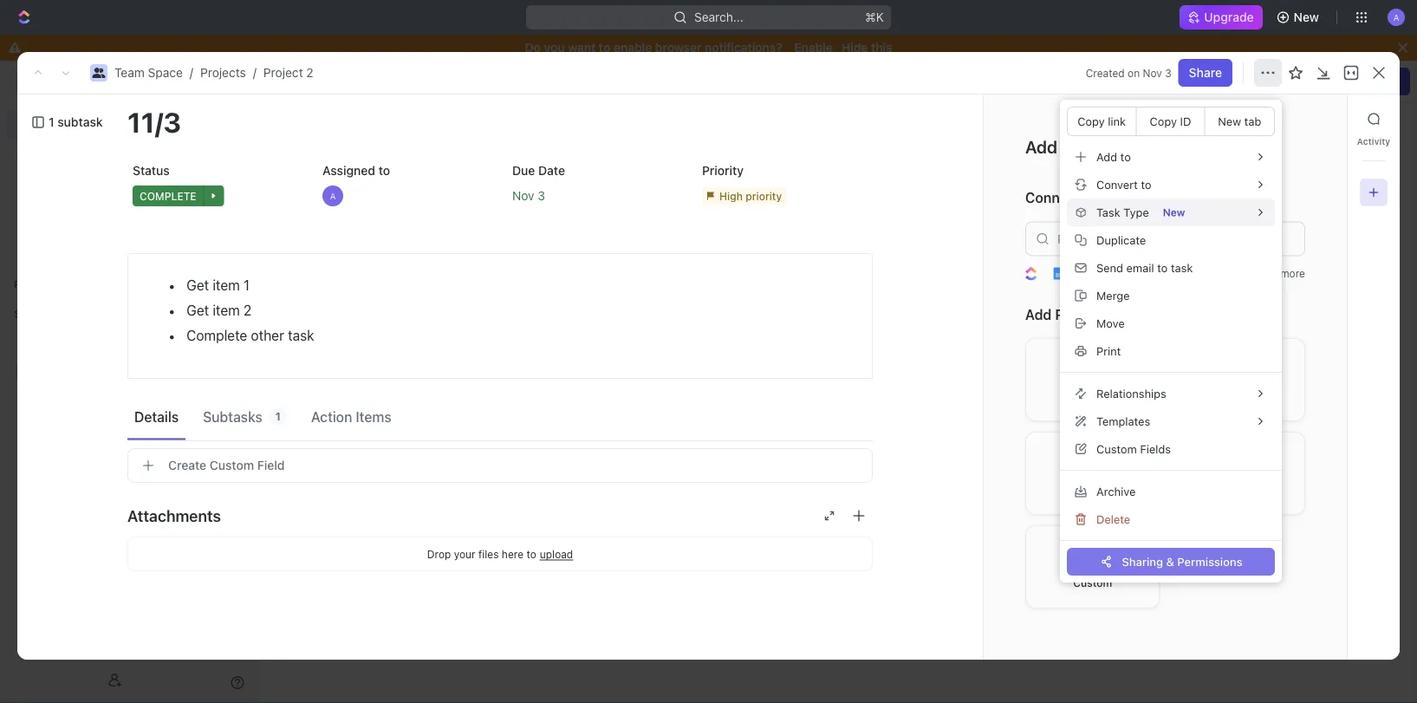 Task type: locate. For each thing, give the bounding box(es) containing it.
manage cards
[[1317, 74, 1400, 88]]

2 vertical spatial new
[[1163, 206, 1185, 218]]

1 copy from the left
[[1078, 115, 1105, 128]]

‎task
[[354, 470, 379, 485]]

1 right ‎task
[[383, 470, 388, 485]]

2 right project
[[306, 65, 314, 80]]

copy inside button
[[1078, 115, 1105, 128]]

task down link
[[1115, 136, 1149, 156]]

upload
[[540, 548, 573, 560]]

team space / projects / project 2
[[114, 65, 314, 80]]

0 horizontal spatial your
[[454, 548, 476, 560]]

other
[[251, 327, 284, 344]]

this down copy link
[[1082, 136, 1111, 156]]

1 down #
[[305, 470, 311, 485]]

tab
[[1245, 115, 1262, 128]]

tree
[[7, 328, 251, 444]]

1 vertical spatial get
[[187, 302, 209, 319]]

you
[[544, 40, 565, 55]]

2 vertical spatial task
[[288, 327, 314, 344]]

get
[[187, 277, 209, 293], [187, 302, 209, 319]]

1 horizontal spatial 2
[[306, 65, 314, 80]]

add for add to this task
[[1026, 136, 1058, 156]]

1 item from the top
[[213, 277, 240, 293]]

priority
[[702, 163, 744, 178], [1080, 441, 1115, 453]]

copy left id
[[1150, 115, 1177, 128]]

add
[[1026, 136, 1058, 156], [1097, 150, 1118, 163], [1063, 284, 1083, 296], [1026, 306, 1052, 322]]

custom
[[1097, 443, 1137, 456], [210, 458, 254, 472]]

&
[[1167, 555, 1175, 568]]

0 vertical spatial get
[[187, 277, 209, 293]]

1 right subtasks
[[275, 411, 281, 423]]

0 horizontal spatial copy
[[1078, 115, 1105, 128]]

share
[[1189, 65, 1222, 80]]

created on nov 3
[[1086, 67, 1172, 79]]

0 horizontal spatial this
[[871, 40, 892, 55]]

manage
[[1317, 74, 1363, 88]]

0 horizontal spatial custom
[[210, 458, 254, 472]]

edit layout:
[[1196, 74, 1262, 88]]

0 vertical spatial item
[[213, 277, 240, 293]]

copy for copy id
[[1150, 115, 1177, 128]]

1 / from the left
[[190, 65, 193, 80]]

0 vertical spatial new
[[1294, 10, 1319, 24]]

templates button
[[1067, 407, 1275, 435]]

0 vertical spatial task
[[1115, 136, 1149, 156]]

0 vertical spatial custom
[[1097, 443, 1137, 456]]

1 vertical spatial new
[[1218, 115, 1242, 128]]

add up add relationship
[[1063, 284, 1083, 296]]

items
[[356, 408, 392, 425]]

archive
[[1097, 485, 1136, 498]]

/ left project
[[253, 65, 257, 80]]

new inside new button
[[1294, 10, 1319, 24]]

1 up complete
[[244, 277, 250, 293]]

convert to button
[[1067, 171, 1275, 199]]

attend
[[326, 173, 363, 187]]

#
[[305, 441, 312, 453]]

1 vertical spatial item
[[213, 302, 240, 319]]

2 horizontal spatial new
[[1294, 10, 1319, 24]]

1 vertical spatial this
[[1082, 136, 1111, 156]]

copy
[[1078, 115, 1105, 128], [1150, 115, 1177, 128]]

2 / from the left
[[253, 65, 257, 80]]

edit
[[1196, 74, 1218, 88]]

1 vertical spatial home
[[42, 117, 75, 131]]

copy for copy link
[[1078, 115, 1105, 128]]

1 horizontal spatial /
[[253, 65, 257, 80]]

task sidebar content section
[[983, 94, 1347, 660]]

date
[[538, 163, 565, 178]]

task
[[1115, 136, 1149, 156], [1171, 261, 1193, 274], [288, 327, 314, 344]]

action items button
[[304, 401, 398, 432]]

custom left the field
[[210, 458, 254, 472]]

to
[[599, 40, 611, 55], [1062, 136, 1078, 156], [1121, 150, 1131, 163], [379, 163, 390, 178], [1141, 178, 1152, 191], [1158, 261, 1168, 274], [527, 548, 536, 560]]

3
[[1165, 67, 1172, 79]]

your right from at top right
[[1066, 253, 1088, 265]]

today button
[[1314, 83, 1358, 104]]

2 copy from the left
[[1150, 115, 1177, 128]]

0 horizontal spatial priority
[[702, 163, 744, 178]]

add up convert
[[1097, 150, 1118, 163]]

drop your files here to upload
[[427, 548, 573, 560]]

copy inside button
[[1150, 115, 1177, 128]]

1
[[49, 115, 54, 129], [244, 277, 250, 293], [275, 411, 281, 423], [305, 470, 311, 485], [383, 470, 388, 485]]

to right "want"
[[599, 40, 611, 55]]

copy id
[[1150, 115, 1192, 128]]

1 left subtask
[[49, 115, 54, 129]]

task for add to this task
[[1115, 136, 1149, 156]]

11/3
[[326, 201, 348, 215]]

2 inside get item 1 get item 2 complete other task
[[244, 302, 252, 319]]

create custom field
[[168, 458, 285, 472]]

archive button
[[1067, 478, 1275, 505]]

status
[[133, 163, 170, 178]]

0 horizontal spatial 2
[[244, 302, 252, 319]]

1 horizontal spatial custom
[[1097, 443, 1137, 456]]

project 2 link
[[263, 65, 314, 80]]

details
[[134, 408, 179, 425]]

new inside new tab button
[[1218, 115, 1242, 128]]

1 vertical spatial your
[[454, 548, 476, 560]]

to right the will
[[1158, 261, 1168, 274]]

1 horizontal spatial copy
[[1150, 115, 1177, 128]]

favorites button
[[7, 274, 67, 295]]

copy up the add to this task
[[1078, 115, 1105, 128]]

1 horizontal spatial your
[[1066, 253, 1088, 265]]

this
[[871, 40, 892, 55], [1082, 136, 1111, 156]]

attachments button
[[127, 495, 873, 537]]

meeting
[[366, 173, 412, 187]]

add up connect
[[1026, 136, 1058, 156]]

convert
[[1097, 178, 1138, 191]]

move
[[1097, 317, 1125, 330]]

1 horizontal spatial priority
[[1080, 441, 1115, 453]]

/ right 'space'
[[190, 65, 193, 80]]

1 vertical spatial custom
[[210, 458, 254, 472]]

2
[[306, 65, 314, 80], [244, 302, 252, 319]]

custom down templates
[[1097, 443, 1137, 456]]

⌘k
[[865, 10, 884, 24]]

upload button
[[540, 548, 573, 560]]

move button
[[1067, 310, 1275, 337]]

0 horizontal spatial task
[[288, 327, 314, 344]]

0 vertical spatial priority
[[702, 163, 744, 178]]

layout:
[[1221, 74, 1262, 88]]

task right other in the top left of the page
[[288, 327, 314, 344]]

relationship
[[1055, 306, 1136, 322]]

share button
[[1179, 59, 1233, 87]]

1 vertical spatial task
[[1171, 261, 1193, 274]]

this right hide
[[871, 40, 892, 55]]

create custom field button
[[127, 448, 873, 483]]

enable
[[614, 40, 652, 55]]

to inside task sidebar content section
[[1062, 136, 1078, 156]]

upgrade link
[[1180, 5, 1263, 29]]

today
[[1321, 88, 1351, 100]]

2 up other in the top left of the page
[[244, 302, 252, 319]]

to inside add to button
[[1121, 150, 1131, 163]]

2 item from the top
[[213, 302, 240, 319]]

0 vertical spatial 2
[[306, 65, 314, 80]]

Edit task name text field
[[127, 106, 873, 139]]

manage cards button
[[1307, 68, 1411, 95]]

task
[[1097, 206, 1121, 219]]

1 horizontal spatial new
[[1218, 115, 1242, 128]]

integrations
[[1132, 284, 1193, 296]]

agenda items from your calendars will show here.
[[970, 253, 1216, 265]]

0 horizontal spatial home
[[42, 117, 75, 131]]

task inside section
[[1115, 136, 1149, 156]]

1 get from the top
[[187, 277, 209, 293]]

task up 'merge' 'button'
[[1171, 261, 1193, 274]]

your left the files
[[454, 548, 476, 560]]

field
[[257, 458, 285, 472]]

0 vertical spatial home
[[290, 74, 324, 88]]

task type
[[1097, 206, 1149, 219]]

1 horizontal spatial task
[[1115, 136, 1149, 156]]

add down from at top right
[[1026, 306, 1052, 322]]

new for new button on the top
[[1294, 10, 1319, 24]]

new up manage in the top right of the page
[[1294, 10, 1319, 24]]

add calendar integrations
[[1063, 284, 1193, 296]]

new left tab
[[1218, 115, 1242, 128]]

create
[[168, 458, 206, 472]]

task inside button
[[1171, 261, 1193, 274]]

link
[[1108, 115, 1126, 128]]

subtasks
[[203, 408, 263, 425]]

2 horizontal spatial task
[[1171, 261, 1193, 274]]

task sidebar navigation tab list
[[1355, 105, 1393, 206]]

to up the convert to
[[1121, 150, 1131, 163]]

1 horizontal spatial this
[[1082, 136, 1111, 156]]

and
[[1259, 267, 1278, 280]]

upgrade
[[1204, 10, 1254, 24]]

get item 1 get item 2 complete other task
[[187, 277, 314, 344]]

copy id button
[[1137, 108, 1206, 135]]

lineup
[[302, 411, 348, 428]]

to right assigned
[[379, 163, 390, 178]]

add inside dropdown button
[[1097, 150, 1118, 163]]

new up paste any link... text box
[[1163, 206, 1185, 218]]

to down copy link button
[[1062, 136, 1078, 156]]

send
[[1097, 261, 1124, 274]]

new tab
[[1218, 115, 1262, 128]]

a
[[1084, 189, 1092, 206]]

0 horizontal spatial /
[[190, 65, 193, 80]]

url
[[1096, 189, 1123, 206]]

custom fields button
[[1067, 435, 1275, 463]]

1 vertical spatial 2
[[244, 302, 252, 319]]

to right convert
[[1141, 178, 1152, 191]]

user group image
[[92, 68, 105, 78]]

cards
[[1366, 74, 1400, 88]]

new for tab
[[1218, 115, 1242, 128]]



Task type: vqa. For each thing, say whether or not it's contained in the screenshot.
empty.
no



Task type: describe. For each thing, give the bounding box(es) containing it.
merge button
[[1067, 282, 1275, 310]]

due
[[512, 163, 535, 178]]

‎task 1
[[354, 470, 388, 485]]

recents
[[302, 58, 355, 74]]

favorites
[[14, 278, 60, 290]]

add for add calendar integrations
[[1063, 284, 1083, 296]]

attend meeting link
[[295, 166, 817, 194]]

action
[[311, 408, 352, 425]]

created
[[1086, 67, 1125, 79]]

email
[[1127, 261, 1154, 274]]

name
[[333, 441, 361, 453]]

details button
[[127, 401, 186, 432]]

want
[[568, 40, 596, 55]]

nov
[[1143, 67, 1162, 79]]

sharing
[[1122, 555, 1164, 568]]

task inside get item 1 get item 2 complete other task
[[288, 327, 314, 344]]

add to button
[[1067, 143, 1275, 171]]

1 vertical spatial priority
[[1080, 441, 1115, 453]]

this inside task sidebar content section
[[1082, 136, 1111, 156]]

calendars
[[1090, 253, 1138, 265]]

team
[[114, 65, 145, 80]]

to inside convert to button
[[1141, 178, 1152, 191]]

new button
[[1270, 3, 1330, 31]]

projects
[[200, 65, 246, 80]]

complete
[[187, 327, 247, 344]]

hide
[[842, 40, 868, 55]]

sidebar navigation
[[0, 61, 259, 703]]

id
[[1180, 115, 1192, 128]]

subtask
[[57, 115, 103, 129]]

11/3 link
[[295, 194, 817, 222]]

relationships button
[[1067, 380, 1275, 407]]

to inside send email to task button
[[1158, 261, 1168, 274]]

more
[[1281, 267, 1306, 280]]

drop
[[427, 548, 451, 560]]

duplicate button
[[1067, 226, 1275, 254]]

action items
[[311, 408, 392, 425]]

items
[[1011, 253, 1037, 265]]

convert to
[[1097, 178, 1152, 191]]

to right the here
[[527, 548, 536, 560]]

add to this task
[[1026, 136, 1149, 156]]

relationships button
[[1067, 380, 1275, 407]]

connect
[[1026, 189, 1081, 206]]

1 inside get item 1 get item 2 complete other task
[[244, 277, 250, 293]]

1 subtask
[[49, 115, 103, 129]]

home inside home link
[[42, 117, 75, 131]]

sharing & permissions button
[[1067, 548, 1275, 576]]

delete button
[[1067, 505, 1275, 533]]

enable
[[794, 40, 833, 55]]

Paste any link... text field
[[1026, 221, 1306, 256]]

project
[[263, 65, 303, 80]]

add for add to
[[1097, 150, 1118, 163]]

space
[[148, 65, 183, 80]]

activity
[[1357, 136, 1391, 146]]

duplicate
[[1097, 234, 1146, 247]]

files
[[479, 548, 499, 560]]

copy link
[[1078, 115, 1126, 128]]

templates
[[1097, 415, 1151, 428]]

sharing & permissions
[[1122, 555, 1243, 568]]

print button
[[1067, 337, 1275, 365]]

0 vertical spatial this
[[871, 40, 892, 55]]

spaces
[[14, 308, 51, 320]]

search...
[[694, 10, 744, 24]]

print
[[1097, 345, 1121, 358]]

add for add relationship
[[1026, 306, 1052, 322]]

delete
[[1097, 513, 1131, 526]]

connect a url
[[1026, 189, 1123, 206]]

mind map
[[326, 90, 381, 104]]

home link
[[7, 110, 251, 138]]

1 horizontal spatial home
[[290, 74, 324, 88]]

agenda
[[970, 253, 1008, 265]]

relationships
[[1097, 387, 1167, 400]]

notifications?
[[705, 40, 782, 55]]

send email to task button
[[1067, 254, 1275, 282]]

mind
[[326, 90, 354, 104]]

0 horizontal spatial new
[[1163, 206, 1185, 218]]

2 get from the top
[[187, 302, 209, 319]]

type
[[1124, 206, 1149, 219]]

task for send email to task
[[1171, 261, 1193, 274]]

do you want to enable browser notifications? enable hide this
[[525, 40, 892, 55]]

mind map link
[[295, 83, 817, 111]]

add calendar integrations button
[[1042, 280, 1200, 301]]

map
[[357, 90, 381, 104]]

0 vertical spatial your
[[1066, 253, 1088, 265]]

copy link button
[[1068, 108, 1137, 135]]

attachments
[[127, 506, 221, 525]]

and more
[[1259, 267, 1306, 280]]

attend meeting
[[326, 173, 412, 187]]

convert to button
[[1067, 171, 1275, 199]]

browser
[[655, 40, 702, 55]]

tree inside sidebar "navigation"
[[7, 328, 251, 444]]

due date
[[512, 163, 565, 178]]

team space link
[[114, 65, 183, 80]]



